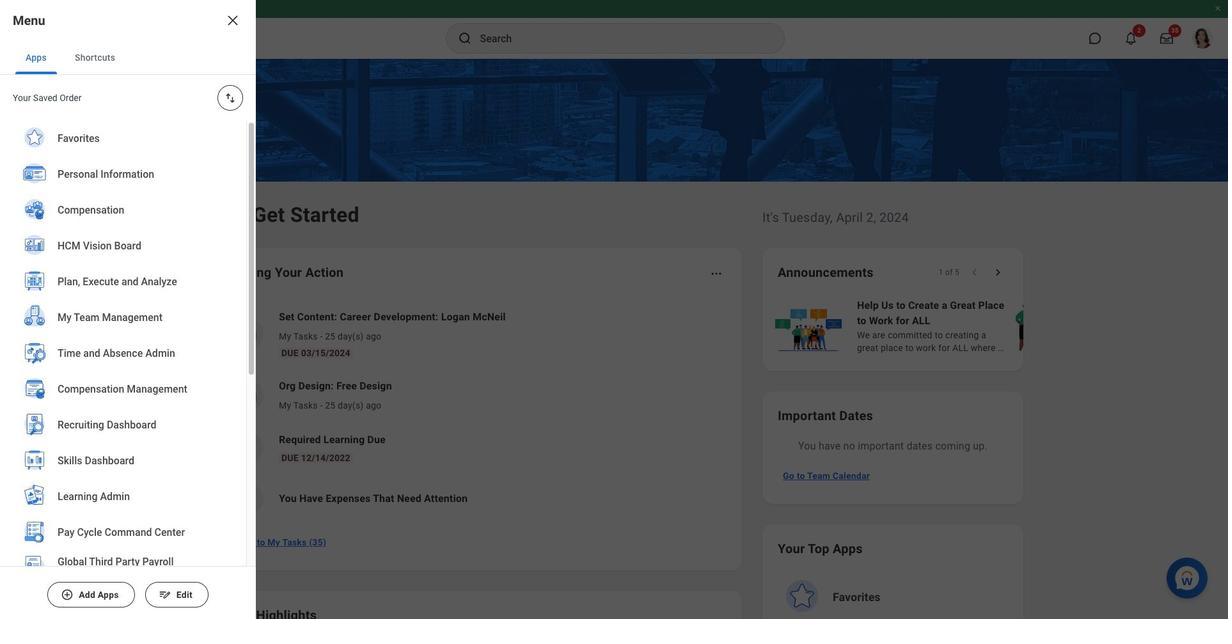 Task type: vqa. For each thing, say whether or not it's contained in the screenshot.
inbox image
yes



Task type: describe. For each thing, give the bounding box(es) containing it.
search image
[[457, 31, 473, 46]]

plus circle image
[[61, 589, 74, 602]]

sort image
[[224, 92, 237, 104]]

close environment banner image
[[1215, 4, 1222, 12]]

inbox image
[[239, 386, 258, 405]]

list inside global navigation dialog
[[0, 121, 246, 619]]

dashboard expenses image
[[239, 490, 258, 509]]

inbox image
[[239, 324, 258, 344]]

global navigation dialog
[[0, 0, 256, 619]]

x image
[[225, 13, 241, 28]]



Task type: locate. For each thing, give the bounding box(es) containing it.
inbox large image
[[1161, 32, 1174, 45]]

status
[[939, 267, 960, 278]]

banner
[[0, 0, 1229, 59]]

notifications large image
[[1125, 32, 1138, 45]]

tab list
[[0, 41, 256, 75]]

list
[[0, 121, 246, 619], [773, 297, 1229, 356], [220, 299, 727, 525]]

profile logan mcneil element
[[1185, 24, 1221, 52]]

book open image
[[239, 438, 258, 458]]

text edit image
[[159, 589, 171, 602]]

chevron left small image
[[969, 266, 982, 279]]

main content
[[0, 59, 1229, 619]]

chevron right small image
[[992, 266, 1005, 279]]



